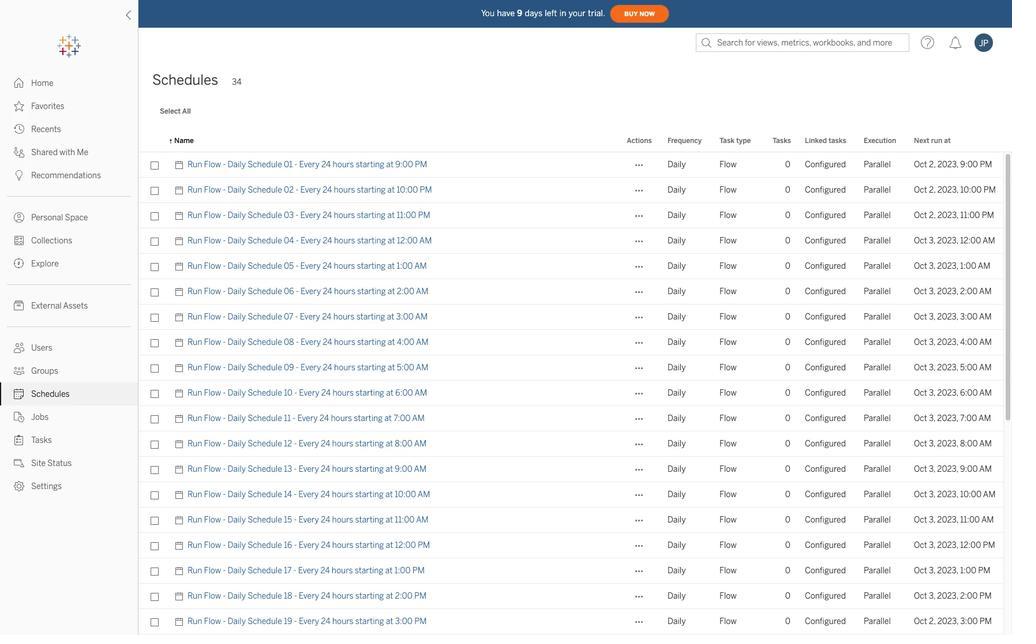 Task type: describe. For each thing, give the bounding box(es) containing it.
daily inside 'link'
[[228, 617, 246, 627]]

2 8:00 from the left
[[961, 439, 978, 449]]

actions
[[627, 137, 652, 145]]

parallel for oct 3, 2023, 1:00 am
[[864, 261, 891, 271]]

at for run flow - daily schedule 04 - every 24 hours starting at 12:00 am
[[388, 236, 395, 246]]

configured for oct 3, 2023, 1:00 pm
[[805, 566, 846, 576]]

starting for run flow - daily schedule 15 - every 24 hours starting at 11:00 am
[[355, 515, 384, 525]]

2 4:00 from the left
[[961, 338, 978, 347]]

next
[[914, 137, 930, 145]]

15
[[284, 515, 292, 525]]

next run at
[[914, 137, 951, 145]]

every for 01
[[299, 160, 320, 170]]

hours for 02
[[334, 185, 355, 195]]

at for run flow - daily schedule 05 - every 24 hours starting at 1:00 am
[[388, 261, 395, 271]]

explore
[[31, 259, 59, 269]]

starting for run flow - daily schedule 06 - every 24 hours starting at 2:00 am
[[357, 287, 386, 297]]

run for run flow - daily schedule 03 - every 24 hours starting at 11:00 pm
[[188, 211, 202, 221]]

oct for oct 3, 2023, 1:00 am
[[914, 261, 928, 271]]

run
[[932, 137, 943, 145]]

parallel for oct 3, 2023, 8:00 am
[[864, 439, 891, 449]]

run flow - daily schedule 14 - every 24 hours starting at 10:00 am link
[[188, 483, 430, 508]]

hours for 04
[[334, 236, 355, 246]]

schedule image for run flow - daily schedule 06 - every 24 hours starting at 2:00 am
[[174, 279, 188, 305]]

am inside run flow - daily schedule 08 - every 24 hours starting at 4:00 am link
[[416, 338, 429, 347]]

at for run flow - daily schedule 03 - every 24 hours starting at 11:00 pm
[[388, 211, 395, 221]]

by text only_f5he34f image for external assets
[[14, 301, 24, 311]]

configured for oct 3, 2023, 2:00 am
[[805, 287, 846, 297]]

1 5:00 from the left
[[397, 363, 414, 373]]

run for run flow - daily schedule 02 - every 24 hours starting at 10:00 pm
[[188, 185, 202, 195]]

row containing run flow - daily schedule 16 - every 24 hours starting at 12:00 pm
[[139, 533, 1004, 559]]

0 for oct 3, 2023, 5:00 am
[[786, 363, 791, 373]]

2023, for oct 3, 2023, 12:00 am
[[938, 236, 959, 246]]

11
[[284, 414, 291, 424]]

by text only_f5he34f image for collections
[[14, 236, 24, 246]]

1 8:00 from the left
[[395, 439, 413, 449]]

buy now
[[625, 10, 655, 18]]

08
[[284, 338, 294, 347]]

03
[[284, 211, 294, 221]]

by text only_f5he34f image for explore
[[14, 259, 24, 269]]

oct 3, 2023, 8:00 am
[[914, 439, 992, 449]]

status
[[47, 459, 72, 469]]

oct 3, 2023, 3:00 am
[[914, 312, 992, 322]]

oct 3, 2023, 4:00 am
[[914, 338, 992, 347]]

24 for 03
[[323, 211, 332, 221]]

configured for oct 2, 2023, 10:00 pm
[[805, 185, 846, 195]]

run flow - daily schedule 17 - every 24 hours starting at 1:00 pm
[[188, 566, 425, 576]]

starting for run flow - daily schedule 08 - every 24 hours starting at 4:00 am
[[357, 338, 386, 347]]

2 6:00 from the left
[[961, 388, 978, 398]]

starting for run flow - daily schedule 16 - every 24 hours starting at 12:00 pm
[[355, 541, 384, 551]]

site status link
[[0, 452, 138, 475]]

schedule image for run flow - daily schedule 03 - every 24 hours starting at 11:00 pm
[[174, 203, 188, 229]]

schedule for 14
[[248, 490, 282, 500]]

10 schedule image from the top
[[174, 635, 188, 636]]

external
[[31, 301, 62, 311]]

tasks inside main navigation. press the up and down arrow keys to access links. element
[[31, 436, 52, 446]]

oct 3, 2023, 2:00 pm
[[914, 592, 992, 601]]

12
[[284, 439, 292, 449]]

0 for oct 2, 2023, 3:00 pm
[[786, 617, 791, 627]]

starting for run flow - daily schedule 19 - every 24 hours starting at 3:00 pm
[[355, 617, 384, 627]]

run for run flow - daily schedule 10 - every 24 hours starting at 6:00 am
[[188, 388, 202, 398]]

starting for run flow - daily schedule 04 - every 24 hours starting at 12:00 am
[[357, 236, 386, 246]]

oct 3, 2023, 1:00 pm
[[914, 566, 991, 576]]

oct 2, 2023, 11:00 pm
[[914, 211, 995, 221]]

oct 3, 2023, 9:00 am
[[914, 465, 992, 474]]

groups link
[[0, 360, 138, 383]]

configured for oct 2, 2023, 3:00 pm
[[805, 617, 846, 627]]

by text only_f5he34f image for site status
[[14, 458, 24, 469]]

shared with me
[[31, 148, 88, 158]]

you have 9 days left in your trial.
[[481, 8, 606, 18]]

3, for oct 3, 2023, 7:00 am
[[929, 414, 936, 424]]

row containing run flow - daily schedule 19 - every 24 hours starting at 3:00 pm
[[139, 610, 1004, 635]]

oct 3, 2023, 7:00 am
[[914, 414, 992, 424]]

oct 3, 2023, 5:00 am
[[914, 363, 992, 373]]

run flow - daily schedule 09 - every 24 hours starting at 5:00 am
[[188, 363, 429, 373]]

recents link
[[0, 118, 138, 141]]

frequency
[[668, 137, 702, 145]]

recents
[[31, 125, 61, 134]]

1 7:00 from the left
[[394, 414, 411, 424]]

you
[[481, 8, 495, 18]]

0 for oct 3, 2023, 4:00 am
[[786, 338, 791, 347]]

configured for oct 2, 2023, 9:00 pm
[[805, 160, 846, 170]]

row containing run flow - daily schedule 14 - every 24 hours starting at 10:00 am
[[139, 483, 1004, 508]]

run flow - daily schedule 02 - every 24 hours starting at 10:00 pm
[[188, 185, 432, 195]]

run flow - daily schedule 11 - every 24 hours starting at 7:00 am link
[[188, 406, 425, 432]]

tasks
[[829, 137, 847, 145]]

at for run flow - daily schedule 06 - every 24 hours starting at 2:00 am
[[388, 287, 395, 297]]

run flow - daily schedule 15 - every 24 hours starting at 11:00 am link
[[188, 508, 429, 533]]

run for run flow - daily schedule 15 - every 24 hours starting at 11:00 am
[[188, 515, 202, 525]]

parallel for oct 3, 2023, 10:00 am
[[864, 490, 891, 500]]

oct 3, 2023, 12:00 pm
[[914, 541, 996, 551]]

1 6:00 from the left
[[395, 388, 413, 398]]

assets
[[63, 301, 88, 311]]

your
[[569, 8, 586, 18]]

05
[[284, 261, 294, 271]]

schedule image for run flow - daily schedule 17 - every 24 hours starting at 1:00 pm
[[174, 559, 188, 584]]

2023, for oct 2, 2023, 10:00 pm
[[938, 185, 959, 195]]

run flow - daily schedule 06 - every 24 hours starting at 2:00 am
[[188, 287, 429, 297]]

row containing run flow - daily schedule 05 - every 24 hours starting at 1:00 am
[[139, 254, 1004, 279]]

every for 03
[[300, 211, 321, 221]]

oct for oct 3, 2023, 4:00 am
[[914, 338, 928, 347]]

every for 07
[[300, 312, 320, 322]]

at for run flow - daily schedule 07 - every 24 hours starting at 3:00 am
[[387, 312, 394, 322]]

pm inside 'link'
[[415, 617, 427, 627]]

row containing run flow - daily schedule 03 - every 24 hours starting at 11:00 pm
[[139, 203, 1004, 229]]

name
[[174, 137, 194, 145]]

linked tasks
[[805, 137, 847, 145]]

parallel for oct 3, 2023, 7:00 am
[[864, 414, 891, 424]]

row containing run flow - daily schedule 04 - every 24 hours starting at 12:00 am
[[139, 229, 1004, 254]]

06
[[284, 287, 294, 297]]

at for run flow - daily schedule 10 - every 24 hours starting at 6:00 am
[[386, 388, 394, 398]]

oct for oct 3, 2023, 1:00 pm
[[914, 566, 928, 576]]

3, for oct 3, 2023, 9:00 am
[[929, 465, 936, 474]]

days
[[525, 8, 543, 18]]

every for 05
[[300, 261, 321, 271]]

3, for oct 3, 2023, 12:00 pm
[[929, 541, 936, 551]]

explore link
[[0, 252, 138, 275]]

personal space
[[31, 213, 88, 223]]

run flow - daily schedule 04 - every 24 hours starting at 12:00 am
[[188, 236, 432, 246]]

in
[[560, 8, 567, 18]]

schedule image for run flow - daily schedule 02 - every 24 hours starting at 10:00 pm
[[174, 178, 188, 203]]

row containing run flow - daily schedule 15 - every 24 hours starting at 11:00 am
[[139, 508, 1004, 533]]

run flow - daily schedule 18 - every 24 hours starting at 2:00 pm
[[188, 592, 427, 601]]

parallel for oct 3, 2023, 12:00 pm
[[864, 541, 891, 551]]

every for 17
[[298, 566, 319, 576]]

3:00 inside 'link'
[[395, 617, 413, 627]]

schedule for 02
[[248, 185, 282, 195]]

by text only_f5he34f image for recommendations
[[14, 170, 24, 181]]

2023, for oct 3, 2023, 12:00 pm
[[938, 541, 959, 551]]

run flow - daily schedule 10 - every 24 hours starting at 6:00 am
[[188, 388, 427, 398]]

run for run flow - daily schedule 11 - every 24 hours starting at 7:00 am
[[188, 414, 202, 424]]

execution
[[864, 137, 897, 145]]

0 for oct 3, 2023, 11:00 am
[[786, 515, 791, 525]]

starting for run flow - daily schedule 17 - every 24 hours starting at 1:00 pm
[[355, 566, 384, 576]]

2023, for oct 3, 2023, 8:00 am
[[938, 439, 959, 449]]

configured for oct 3, 2023, 7:00 am
[[805, 414, 846, 424]]

at for run flow - daily schedule 14 - every 24 hours starting at 10:00 am
[[386, 490, 393, 500]]

am inside run flow - daily schedule 04 - every 24 hours starting at 12:00 am link
[[420, 236, 432, 246]]

0 for oct 2, 2023, 11:00 pm
[[786, 211, 791, 221]]

schedule image for run flow - daily schedule 08 - every 24 hours starting at 4:00 am
[[174, 330, 188, 356]]

recommendations
[[31, 171, 101, 181]]

select all button
[[152, 104, 198, 118]]

2, for oct 2, 2023, 10:00 pm
[[929, 185, 936, 195]]

2 7:00 from the left
[[961, 414, 977, 424]]

run flow - daily schedule 07 - every 24 hours starting at 3:00 am
[[188, 312, 428, 322]]

2023, for oct 3, 2023, 10:00 am
[[938, 490, 959, 500]]

parallel for oct 3, 2023, 2:00 am
[[864, 287, 891, 297]]

3, for oct 3, 2023, 6:00 am
[[929, 388, 936, 398]]

run flow - daily schedule 12 - every 24 hours starting at 8:00 am
[[188, 439, 427, 449]]

every for 02
[[300, 185, 321, 195]]

oct 3, 2023, 1:00 am
[[914, 261, 991, 271]]

have
[[497, 8, 515, 18]]

hours for 09
[[334, 363, 355, 373]]

am inside run flow - daily schedule 07 - every 24 hours starting at 3:00 am link
[[415, 312, 428, 322]]

external assets
[[31, 301, 88, 311]]

starting for run flow - daily schedule 14 - every 24 hours starting at 10:00 am
[[355, 490, 384, 500]]

0 for oct 3, 2023, 12:00 am
[[786, 236, 791, 246]]

every for 15
[[299, 515, 319, 525]]

oct 3, 2023, 6:00 am
[[914, 388, 992, 398]]

at for run flow - daily schedule 19 - every 24 hours starting at 3:00 pm
[[386, 617, 393, 627]]

run flow - daily schedule 05 - every 24 hours starting at 1:00 am link
[[188, 254, 427, 279]]

row containing run flow - daily schedule 08 - every 24 hours starting at 4:00 am
[[139, 330, 1004, 356]]

tasks link
[[0, 429, 138, 452]]

12:00 inside run flow - daily schedule 04 - every 24 hours starting at 12:00 am link
[[397, 236, 418, 246]]

0 for oct 3, 2023, 1:00 am
[[786, 261, 791, 271]]

main navigation. press the up and down arrow keys to access links. element
[[0, 72, 138, 498]]

run flow - daily schedule 04 - every 24 hours starting at 12:00 am link
[[188, 229, 432, 254]]

schedule image for run flow - daily schedule 13 - every 24 hours starting at 9:00 am
[[174, 457, 188, 483]]

16
[[284, 541, 292, 551]]

run flow - daily schedule 09 - every 24 hours starting at 5:00 am link
[[188, 356, 429, 381]]

24 for 15
[[321, 515, 330, 525]]

run for run flow - daily schedule 09 - every 24 hours starting at 5:00 am
[[188, 363, 202, 373]]

schedule for 10
[[248, 388, 282, 398]]

row containing run flow - daily schedule 01 - every 24 hours starting at 9:00 pm
[[139, 152, 1004, 178]]

left
[[545, 8, 557, 18]]

cell inside row group
[[174, 635, 188, 636]]

2 5:00 from the left
[[961, 363, 978, 373]]

row containing run flow - daily schedule 12 - every 24 hours starting at 8:00 am
[[139, 432, 1004, 457]]

grid containing run flow - daily schedule 01 - every 24 hours starting at 9:00 pm
[[139, 130, 1012, 636]]

parallel for oct 2, 2023, 11:00 pm
[[864, 211, 891, 221]]

flow inside 'link'
[[204, 160, 221, 170]]



Task type: vqa. For each thing, say whether or not it's contained in the screenshot.
bottom 'Tasks'
yes



Task type: locate. For each thing, give the bounding box(es) containing it.
by text only_f5he34f image inside schedules link
[[14, 389, 24, 399]]

18 schedule from the top
[[248, 592, 282, 601]]

run flow - daily schedule 15 - every 24 hours starting at 11:00 am
[[188, 515, 429, 525]]

3 2023, from the top
[[938, 211, 959, 221]]

11:00
[[397, 211, 416, 221], [961, 211, 980, 221], [395, 515, 415, 525], [961, 515, 980, 525]]

tasks inside grid
[[773, 137, 791, 145]]

oct up oct 3, 2023, 2:00 pm
[[914, 566, 928, 576]]

2 row from the top
[[139, 178, 1004, 203]]

6 oct from the top
[[914, 287, 928, 297]]

at inside run flow - daily schedule 08 - every 24 hours starting at 4:00 am link
[[388, 338, 395, 347]]

3 parallel from the top
[[864, 211, 891, 221]]

16 configured from the top
[[805, 541, 846, 551]]

hours for 14
[[332, 490, 353, 500]]

8 by text only_f5he34f image from the top
[[14, 412, 24, 423]]

by text only_f5he34f image inside shared with me link
[[14, 147, 24, 158]]

collections
[[31, 236, 72, 246]]

linked
[[805, 137, 827, 145]]

select
[[160, 107, 181, 115]]

row containing run flow - daily schedule 07 - every 24 hours starting at 3:00 am
[[139, 305, 1004, 330]]

run for run flow - daily schedule 01 - every 24 hours starting at 9:00 pm
[[188, 160, 202, 170]]

10 configured from the top
[[805, 388, 846, 398]]

7 0 from the top
[[786, 312, 791, 322]]

by text only_f5he34f image for tasks
[[14, 435, 24, 446]]

by text only_f5he34f image left groups
[[14, 366, 24, 376]]

0 horizontal spatial 4:00
[[397, 338, 415, 347]]

oct down the oct 3, 2023, 7:00 am
[[914, 439, 928, 449]]

6 0 from the top
[[786, 287, 791, 297]]

hours up the run flow - daily schedule 15 - every 24 hours starting at 11:00 am
[[332, 490, 353, 500]]

15 0 from the top
[[786, 515, 791, 525]]

hours down run flow - daily schedule 10 - every 24 hours starting at 6:00 am link
[[331, 414, 352, 424]]

1 horizontal spatial tasks
[[773, 137, 791, 145]]

24 for 13
[[321, 465, 330, 474]]

2, down oct 3, 2023, 2:00 pm
[[929, 617, 936, 627]]

14 schedule from the top
[[248, 490, 282, 500]]

schedule left 02
[[248, 185, 282, 195]]

jobs link
[[0, 406, 138, 429]]

oct down "oct 3, 2023, 1:00 pm" at right
[[914, 592, 928, 601]]

parallel
[[864, 160, 891, 170], [864, 185, 891, 195], [864, 211, 891, 221], [864, 236, 891, 246], [864, 261, 891, 271], [864, 287, 891, 297], [864, 312, 891, 322], [864, 338, 891, 347], [864, 363, 891, 373], [864, 388, 891, 398], [864, 414, 891, 424], [864, 439, 891, 449], [864, 465, 891, 474], [864, 490, 891, 500], [864, 515, 891, 525], [864, 541, 891, 551], [864, 566, 891, 576], [864, 592, 891, 601], [864, 617, 891, 627]]

at inside run flow - daily schedule 05 - every 24 hours starting at 1:00 am link
[[388, 261, 395, 271]]

1 0 from the top
[[786, 160, 791, 170]]

13 3, from the top
[[929, 541, 936, 551]]

schedules down groups
[[31, 390, 70, 399]]

every for 19
[[299, 617, 319, 627]]

run flow - daily schedule 03 - every 24 hours starting at 11:00 pm
[[188, 211, 431, 221]]

10 2023, from the top
[[938, 388, 959, 398]]

every for 06
[[301, 287, 321, 297]]

every right 18
[[299, 592, 319, 601]]

by text only_f5he34f image inside explore link
[[14, 259, 24, 269]]

configured for oct 3, 2023, 5:00 am
[[805, 363, 846, 373]]

run flow - daily schedule 18 - every 24 hours starting at 2:00 pm link
[[188, 584, 427, 610]]

7 schedule image from the top
[[174, 457, 188, 483]]

schedule for 04
[[248, 236, 282, 246]]

pm inside 'link'
[[415, 160, 427, 170]]

oct 2, 2023, 9:00 pm
[[914, 160, 992, 170]]

oct up oct 3, 2023, 1:00 am
[[914, 236, 928, 246]]

18 configured from the top
[[805, 592, 846, 601]]

1 horizontal spatial schedules
[[152, 72, 218, 88]]

3, up oct 3, 2023, 8:00 am
[[929, 414, 936, 424]]

14
[[284, 490, 292, 500]]

15 parallel from the top
[[864, 515, 891, 525]]

2023, for oct 3, 2023, 2:00 am
[[938, 287, 959, 297]]

hours up run flow - daily schedule 02 - every 24 hours starting at 10:00 pm on the left top of the page
[[333, 160, 354, 170]]

3, for oct 3, 2023, 1:00 pm
[[929, 566, 936, 576]]

am inside run flow - daily schedule 12 - every 24 hours starting at 8:00 am link
[[414, 439, 427, 449]]

run for run flow - daily schedule 05 - every 24 hours starting at 1:00 am
[[188, 261, 202, 271]]

6 configured from the top
[[805, 287, 846, 297]]

favorites link
[[0, 95, 138, 118]]

3 by text only_f5he34f image from the top
[[14, 170, 24, 181]]

run flow - daily schedule 05 - every 24 hours starting at 1:00 am
[[188, 261, 427, 271]]

24 down run flow - daily schedule 14 - every 24 hours starting at 10:00 am link
[[321, 515, 330, 525]]

users link
[[0, 337, 138, 360]]

now
[[640, 10, 655, 18]]

am inside run flow - daily schedule 13 - every 24 hours starting at 9:00 am link
[[414, 465, 427, 474]]

17 run from the top
[[188, 566, 202, 576]]

24 for 09
[[323, 363, 332, 373]]

24 up the "run flow - daily schedule 14 - every 24 hours starting at 10:00 am"
[[321, 465, 330, 474]]

2 parallel from the top
[[864, 185, 891, 195]]

16 2023, from the top
[[938, 541, 959, 551]]

2,
[[929, 160, 936, 170], [929, 185, 936, 195], [929, 211, 936, 221], [929, 617, 936, 627]]

run flow - daily schedule 17 - every 24 hours starting at 1:00 pm link
[[188, 559, 425, 584]]

01
[[284, 160, 293, 170]]

parallel for oct 2, 2023, 9:00 pm
[[864, 160, 891, 170]]

2023, up oct 3, 2023, 5:00 am
[[938, 338, 959, 347]]

2023, up oct 2, 2023, 10:00 pm
[[938, 160, 959, 170]]

oct up oct 3, 2023, 8:00 am
[[914, 414, 928, 424]]

16 schedule from the top
[[248, 541, 282, 551]]

oct 3, 2023, 12:00 am
[[914, 236, 996, 246]]

3, down oct 3, 2023, 2:00 am
[[929, 312, 936, 322]]

am inside run flow - daily schedule 14 - every 24 hours starting at 10:00 am link
[[418, 490, 430, 500]]

at for run flow - daily schedule 15 - every 24 hours starting at 11:00 am
[[386, 515, 393, 525]]

1 schedule from the top
[[248, 160, 282, 170]]

by text only_f5he34f image inside favorites 'link'
[[14, 101, 24, 111]]

every right 06
[[301, 287, 321, 297]]

3 0 from the top
[[786, 211, 791, 221]]

by text only_f5he34f image inside personal space "link"
[[14, 212, 24, 223]]

24 down run flow - daily schedule 10 - every 24 hours starting at 6:00 am link
[[320, 414, 329, 424]]

hours for 11
[[331, 414, 352, 424]]

by text only_f5he34f image inside recents link
[[14, 124, 24, 134]]

0 for oct 3, 2023, 2:00 pm
[[786, 592, 791, 601]]

schedule image for run flow - daily schedule 11 - every 24 hours starting at 7:00 am
[[174, 406, 188, 432]]

3,
[[929, 236, 936, 246], [929, 261, 936, 271], [929, 287, 936, 297], [929, 312, 936, 322], [929, 338, 936, 347], [929, 363, 936, 373], [929, 388, 936, 398], [929, 414, 936, 424], [929, 439, 936, 449], [929, 465, 936, 474], [929, 490, 936, 500], [929, 515, 936, 525], [929, 541, 936, 551], [929, 566, 936, 576], [929, 592, 936, 601]]

17 0 from the top
[[786, 566, 791, 576]]

at inside run flow - daily schedule 09 - every 24 hours starting at 5:00 am link
[[388, 363, 395, 373]]

at inside run flow - daily schedule 04 - every 24 hours starting at 12:00 am link
[[388, 236, 395, 246]]

run
[[188, 160, 202, 170], [188, 185, 202, 195], [188, 211, 202, 221], [188, 236, 202, 246], [188, 261, 202, 271], [188, 287, 202, 297], [188, 312, 202, 322], [188, 338, 202, 347], [188, 363, 202, 373], [188, 388, 202, 398], [188, 414, 202, 424], [188, 439, 202, 449], [188, 465, 202, 474], [188, 490, 202, 500], [188, 515, 202, 525], [188, 541, 202, 551], [188, 566, 202, 576], [188, 592, 202, 601], [188, 617, 202, 627]]

4 0 from the top
[[786, 236, 791, 246]]

1 vertical spatial tasks
[[31, 436, 52, 446]]

2023, for oct 3, 2023, 1:00 pm
[[938, 566, 959, 576]]

row containing run flow - daily schedule 06 - every 24 hours starting at 2:00 am
[[139, 279, 1004, 305]]

oct for oct 3, 2023, 12:00 am
[[914, 236, 928, 246]]

4 2023, from the top
[[938, 236, 959, 246]]

schedule left 11
[[248, 414, 282, 424]]

8 3, from the top
[[929, 414, 936, 424]]

19 parallel from the top
[[864, 617, 891, 627]]

hours for 17
[[332, 566, 353, 576]]

3, for oct 3, 2023, 8:00 am
[[929, 439, 936, 449]]

schedule image for run flow - daily schedule 12 - every 24 hours starting at 8:00 am
[[174, 432, 188, 457]]

7 by text only_f5he34f image from the top
[[14, 481, 24, 492]]

at for run flow - daily schedule 08 - every 24 hours starting at 4:00 am
[[388, 338, 395, 347]]

by text only_f5he34f image for recents
[[14, 124, 24, 134]]

schedule image for run flow - daily schedule 01 - every 24 hours starting at 9:00 pm
[[174, 152, 188, 178]]

every inside 'link'
[[299, 617, 319, 627]]

3, up oct 3, 2023, 2:00 am
[[929, 261, 936, 271]]

24 up run flow - daily schedule 02 - every 24 hours starting at 10:00 pm on the left top of the page
[[321, 160, 331, 170]]

schedule inside 'link'
[[248, 617, 282, 627]]

3, for oct 3, 2023, 2:00 pm
[[929, 592, 936, 601]]

9 row from the top
[[139, 356, 1004, 381]]

3, down the oct 3, 2023, 7:00 am
[[929, 439, 936, 449]]

oct for oct 3, 2023, 2:00 am
[[914, 287, 928, 297]]

at for run flow - daily schedule 11 - every 24 hours starting at 7:00 am
[[385, 414, 392, 424]]

every right 17
[[298, 566, 319, 576]]

flow inside 'link'
[[204, 617, 221, 627]]

by text only_f5he34f image inside users link
[[14, 343, 24, 353]]

19
[[284, 617, 292, 627]]

24 up run flow - daily schedule 19 - every 24 hours starting at 3:00 pm
[[321, 592, 331, 601]]

24 down run flow - daily schedule 03 - every 24 hours starting at 11:00 pm link
[[323, 236, 332, 246]]

0 vertical spatial schedules
[[152, 72, 218, 88]]

hours up run flow - daily schedule 03 - every 24 hours starting at 11:00 pm
[[334, 185, 355, 195]]

flow
[[204, 160, 221, 170], [720, 160, 737, 170], [204, 185, 221, 195], [720, 185, 737, 195], [204, 211, 221, 221], [720, 211, 737, 221], [204, 236, 221, 246], [720, 236, 737, 246], [204, 261, 221, 271], [720, 261, 737, 271], [204, 287, 221, 297], [720, 287, 737, 297], [204, 312, 221, 322], [720, 312, 737, 322], [204, 338, 221, 347], [720, 338, 737, 347], [204, 363, 221, 373], [720, 363, 737, 373], [204, 388, 221, 398], [720, 388, 737, 398], [204, 414, 221, 424], [720, 414, 737, 424], [204, 439, 221, 449], [720, 439, 737, 449], [204, 465, 221, 474], [720, 465, 737, 474], [204, 490, 221, 500], [720, 490, 737, 500], [204, 515, 221, 525], [720, 515, 737, 525], [204, 541, 221, 551], [720, 541, 737, 551], [204, 566, 221, 576], [720, 566, 737, 576], [204, 592, 221, 601], [720, 592, 737, 601], [204, 617, 221, 627], [720, 617, 737, 627]]

by text only_f5he34f image inside external assets link
[[14, 301, 24, 311]]

schedule left 01
[[248, 160, 282, 170]]

hours up run flow - daily schedule 09 - every 24 hours starting at 5:00 am
[[334, 338, 355, 347]]

at inside run flow - daily schedule 02 - every 24 hours starting at 10:00 pm link
[[388, 185, 395, 195]]

24 down run flow - daily schedule 07 - every 24 hours starting at 3:00 am link
[[323, 338, 332, 347]]

run flow - daily schedule 16 - every 24 hours starting at 12:00 pm link
[[188, 533, 430, 559]]

schedule left 16
[[248, 541, 282, 551]]

schedules inside main navigation. press the up and down arrow keys to access links. element
[[31, 390, 70, 399]]

parallel for oct 2, 2023, 10:00 pm
[[864, 185, 891, 195]]

every right 09
[[301, 363, 321, 373]]

3 3, from the top
[[929, 287, 936, 297]]

4 schedule image from the top
[[174, 305, 188, 330]]

schedule image for run flow - daily schedule 04 - every 24 hours starting at 12:00 am
[[174, 229, 188, 254]]

configured for oct 3, 2023, 8:00 am
[[805, 439, 846, 449]]

site status
[[31, 459, 72, 469]]

by text only_f5he34f image
[[14, 78, 24, 88], [14, 147, 24, 158], [14, 170, 24, 181], [14, 212, 24, 223], [14, 236, 24, 246], [14, 259, 24, 269], [14, 366, 24, 376], [14, 412, 24, 423], [14, 458, 24, 469]]

task
[[720, 137, 735, 145]]

by text only_f5he34f image inside site status link
[[14, 458, 24, 469]]

run flow - daily schedule 08 - every 24 hours starting at 4:00 am
[[188, 338, 429, 347]]

8 configured from the top
[[805, 338, 846, 347]]

home link
[[0, 72, 138, 95]]

2 schedule image from the top
[[174, 178, 188, 203]]

am inside run flow - daily schedule 11 - every 24 hours starting at 7:00 am link
[[412, 414, 425, 424]]

10
[[284, 388, 293, 398]]

oct 3, 2023, 11:00 am
[[914, 515, 994, 525]]

19 row from the top
[[139, 610, 1004, 635]]

at inside run flow - daily schedule 13 - every 24 hours starting at 9:00 am link
[[386, 465, 393, 474]]

3 oct from the top
[[914, 211, 928, 221]]

2, down next run at
[[929, 160, 936, 170]]

12:00 inside run flow - daily schedule 16 - every 24 hours starting at 12:00 pm link
[[395, 541, 416, 551]]

2023, up the oct 3, 2023, 7:00 am
[[938, 388, 959, 398]]

run flow - daily schedule 13 - every 24 hours starting at 9:00 am
[[188, 465, 427, 474]]

hours for 16
[[332, 541, 354, 551]]

hours down run flow - daily schedule 15 - every 24 hours starting at 11:00 am link
[[332, 541, 354, 551]]

oct up the oct 3, 2023, 7:00 am
[[914, 388, 928, 398]]

run inside 'link'
[[188, 160, 202, 170]]

at inside run flow - daily schedule 19 - every 24 hours starting at 3:00 pm 'link'
[[386, 617, 393, 627]]

by text only_f5he34f image left explore
[[14, 259, 24, 269]]

run for run flow - daily schedule 19 - every 24 hours starting at 3:00 pm
[[188, 617, 202, 627]]

schedule image
[[174, 152, 188, 178], [174, 178, 188, 203], [174, 229, 188, 254], [174, 330, 188, 356], [174, 356, 188, 381], [174, 432, 188, 457], [174, 457, 188, 483], [174, 508, 188, 533], [174, 533, 188, 559], [174, 635, 188, 636]]

1 by text only_f5he34f image from the top
[[14, 101, 24, 111]]

0 for oct 3, 2023, 12:00 pm
[[786, 541, 791, 551]]

19 2023, from the top
[[938, 617, 959, 627]]

10 schedule from the top
[[248, 388, 282, 398]]

row
[[139, 152, 1004, 178], [139, 178, 1004, 203], [139, 203, 1004, 229], [139, 229, 1004, 254], [139, 254, 1004, 279], [139, 279, 1004, 305], [139, 305, 1004, 330], [139, 330, 1004, 356], [139, 356, 1004, 381], [139, 381, 1004, 406], [139, 406, 1004, 432], [139, 432, 1004, 457], [139, 457, 1004, 483], [139, 483, 1004, 508], [139, 508, 1004, 533], [139, 533, 1004, 559], [139, 559, 1004, 584], [139, 584, 1004, 610], [139, 610, 1004, 635]]

1 horizontal spatial 7:00
[[961, 414, 977, 424]]

hours
[[333, 160, 354, 170], [334, 185, 355, 195], [334, 211, 355, 221], [334, 236, 355, 246], [334, 261, 355, 271], [334, 287, 355, 297], [333, 312, 355, 322], [334, 338, 355, 347], [334, 363, 355, 373], [333, 388, 354, 398], [331, 414, 352, 424], [332, 439, 353, 449], [332, 465, 353, 474], [332, 490, 353, 500], [332, 515, 353, 525], [332, 541, 354, 551], [332, 566, 353, 576], [332, 592, 354, 601], [332, 617, 354, 627]]

2 2023, from the top
[[938, 185, 959, 195]]

2023, down oct 3, 2023, 4:00 am
[[938, 363, 959, 373]]

every right 12
[[299, 439, 319, 449]]

configured for oct 3, 2023, 3:00 am
[[805, 312, 846, 322]]

18 run from the top
[[188, 592, 202, 601]]

by text only_f5he34f image inside collections link
[[14, 236, 24, 246]]

by text only_f5he34f image
[[14, 101, 24, 111], [14, 124, 24, 134], [14, 301, 24, 311], [14, 343, 24, 353], [14, 389, 24, 399], [14, 435, 24, 446], [14, 481, 24, 492]]

9:00
[[396, 160, 413, 170], [961, 160, 978, 170], [395, 465, 413, 474], [961, 465, 978, 474]]

oct 3, 2023, 2:00 am
[[914, 287, 992, 297]]

oct down oct 3, 2023, 4:00 am
[[914, 363, 928, 373]]

run inside 'link'
[[188, 617, 202, 627]]

by text only_f5he34f image left home on the left top of page
[[14, 78, 24, 88]]

0 for oct 2, 2023, 10:00 pm
[[786, 185, 791, 195]]

every right 05
[[300, 261, 321, 271]]

2023, down oct 3, 2023, 1:00 am
[[938, 287, 959, 297]]

1 2023, from the top
[[938, 160, 959, 170]]

oct up the oct 3, 2023, 12:00 pm
[[914, 515, 928, 525]]

18 parallel from the top
[[864, 592, 891, 601]]

am inside run flow - daily schedule 09 - every 24 hours starting at 5:00 am link
[[416, 363, 429, 373]]

2023,
[[938, 160, 959, 170], [938, 185, 959, 195], [938, 211, 959, 221], [938, 236, 959, 246], [938, 261, 959, 271], [938, 287, 959, 297], [938, 312, 959, 322], [938, 338, 959, 347], [938, 363, 959, 373], [938, 388, 959, 398], [938, 414, 959, 424], [938, 439, 959, 449], [938, 465, 959, 474], [938, 490, 959, 500], [938, 515, 959, 525], [938, 541, 959, 551], [938, 566, 959, 576], [938, 592, 959, 601], [938, 617, 959, 627]]

row containing run flow - daily schedule 10 - every 24 hours starting at 6:00 am
[[139, 381, 1004, 406]]

jobs
[[31, 413, 49, 423]]

3, down oct 3, 2023, 8:00 am
[[929, 465, 936, 474]]

2023, for oct 2, 2023, 9:00 pm
[[938, 160, 959, 170]]

13 run from the top
[[188, 465, 202, 474]]

0 horizontal spatial 5:00
[[397, 363, 414, 373]]

5 row from the top
[[139, 254, 1004, 279]]

10:00
[[397, 185, 418, 195], [961, 185, 982, 195], [395, 490, 416, 500], [961, 490, 982, 500]]

schedules link
[[0, 383, 138, 406]]

5 schedule image from the top
[[174, 381, 188, 406]]

0 for oct 3, 2023, 8:00 am
[[786, 439, 791, 449]]

1 4:00 from the left
[[397, 338, 415, 347]]

schedule inside 'link'
[[248, 160, 282, 170]]

24 up the run flow - daily schedule 15 - every 24 hours starting at 11:00 am
[[321, 490, 330, 500]]

8:00
[[395, 439, 413, 449], [961, 439, 978, 449]]

oct 2, 2023, 10:00 pm
[[914, 185, 996, 195]]

11 parallel from the top
[[864, 414, 891, 424]]

6 schedule from the top
[[248, 287, 282, 297]]

run flow - daily schedule 08 - every 24 hours starting at 4:00 am link
[[188, 330, 429, 356]]

starting inside 'link'
[[356, 160, 385, 170]]

daily inside 'link'
[[228, 160, 246, 170]]

oct
[[914, 160, 928, 170], [914, 185, 928, 195], [914, 211, 928, 221], [914, 236, 928, 246], [914, 261, 928, 271], [914, 287, 928, 297], [914, 312, 928, 322], [914, 338, 928, 347], [914, 363, 928, 373], [914, 388, 928, 398], [914, 414, 928, 424], [914, 439, 928, 449], [914, 465, 928, 474], [914, 490, 928, 500], [914, 515, 928, 525], [914, 541, 928, 551], [914, 566, 928, 576], [914, 592, 928, 601], [914, 617, 928, 627]]

by text only_f5he34f image for personal space
[[14, 212, 24, 223]]

every inside 'link'
[[299, 160, 320, 170]]

3, down oct 3, 2023, 4:00 am
[[929, 363, 936, 373]]

site
[[31, 459, 46, 469]]

personal space link
[[0, 206, 138, 229]]

hours down run flow - daily schedule 03 - every 24 hours starting at 11:00 pm link
[[334, 236, 355, 246]]

oct for oct 3, 2023, 8:00 am
[[914, 439, 928, 449]]

row group inside grid
[[139, 152, 1004, 636]]

2023, down the oct 3, 2023, 7:00 am
[[938, 439, 959, 449]]

at inside run flow - daily schedule 14 - every 24 hours starting at 10:00 am link
[[386, 490, 393, 500]]

trial.
[[588, 8, 606, 18]]

10 oct from the top
[[914, 388, 928, 398]]

9 configured from the top
[[805, 363, 846, 373]]

3 by text only_f5he34f image from the top
[[14, 301, 24, 311]]

1 by text only_f5he34f image from the top
[[14, 78, 24, 88]]

schedules up all
[[152, 72, 218, 88]]

schedule for 01
[[248, 160, 282, 170]]

at inside run flow - daily schedule 10 - every 24 hours starting at 6:00 am link
[[386, 388, 394, 398]]

14 0 from the top
[[786, 490, 791, 500]]

3, down oct 3, 2023, 1:00 am
[[929, 287, 936, 297]]

oct down oct 3, 2023, 2:00 pm
[[914, 617, 928, 627]]

1 horizontal spatial 8:00
[[961, 439, 978, 449]]

2023, down "oct 3, 2023, 1:00 pm" at right
[[938, 592, 959, 601]]

2, for oct 2, 2023, 3:00 pm
[[929, 617, 936, 627]]

4 by text only_f5he34f image from the top
[[14, 343, 24, 353]]

3, for oct 3, 2023, 4:00 am
[[929, 338, 936, 347]]

schedule left 19
[[248, 617, 282, 627]]

10 schedule image from the top
[[174, 610, 188, 635]]

9 parallel from the top
[[864, 363, 891, 373]]

at for run flow - daily schedule 16 - every 24 hours starting at 12:00 pm
[[386, 541, 393, 551]]

select all
[[160, 107, 191, 115]]

hours inside 'link'
[[333, 160, 354, 170]]

settings
[[31, 482, 62, 492]]

9 0 from the top
[[786, 363, 791, 373]]

am inside run flow - daily schedule 10 - every 24 hours starting at 6:00 am link
[[415, 388, 427, 398]]

by text only_f5he34f image inside tasks link
[[14, 435, 24, 446]]

17 oct from the top
[[914, 566, 928, 576]]

configured for oct 3, 2023, 6:00 am
[[805, 388, 846, 398]]

by text only_f5he34f image inside settings link
[[14, 481, 24, 492]]

0 for oct 3, 2023, 7:00 am
[[786, 414, 791, 424]]

12:00
[[397, 236, 418, 246], [961, 236, 981, 246], [395, 541, 416, 551], [961, 541, 981, 551]]

space
[[65, 213, 88, 223]]

every right 15
[[299, 515, 319, 525]]

2, up oct 3, 2023, 12:00 am in the top of the page
[[929, 211, 936, 221]]

by text only_f5he34f image left jobs
[[14, 412, 24, 423]]

0 horizontal spatial tasks
[[31, 436, 52, 446]]

24 for 14
[[321, 490, 330, 500]]

row group
[[139, 152, 1004, 636]]

buy now button
[[610, 5, 670, 23]]

3, up the oct 3, 2023, 12:00 pm
[[929, 515, 936, 525]]

schedule left 08
[[248, 338, 282, 347]]

parallel for oct 3, 2023, 3:00 am
[[864, 312, 891, 322]]

at inside run flow - daily schedule 17 - every 24 hours starting at 1:00 pm link
[[385, 566, 393, 576]]

at inside run flow - daily schedule 03 - every 24 hours starting at 11:00 pm link
[[388, 211, 395, 221]]

starting for run flow - daily schedule 09 - every 24 hours starting at 5:00 am
[[357, 363, 386, 373]]

schedule left 12
[[248, 439, 282, 449]]

configured for oct 3, 2023, 2:00 pm
[[805, 592, 846, 601]]

at inside run flow - daily schedule 01 - every 24 hours starting at 9:00 pm 'link'
[[386, 160, 394, 170]]

9:00 inside 'link'
[[396, 160, 413, 170]]

schedule left 14
[[248, 490, 282, 500]]

parallel for oct 3, 2023, 4:00 am
[[864, 338, 891, 347]]

run flow - daily schedule 01 - every 24 hours starting at 9:00 pm
[[188, 160, 427, 170]]

2023, for oct 3, 2023, 4:00 am
[[938, 338, 959, 347]]

every for 08
[[301, 338, 321, 347]]

2023, for oct 3, 2023, 9:00 am
[[938, 465, 959, 474]]

am inside run flow - daily schedule 05 - every 24 hours starting at 1:00 am link
[[415, 261, 427, 271]]

5 2023, from the top
[[938, 261, 959, 271]]

17 row from the top
[[139, 559, 1004, 584]]

17
[[284, 566, 292, 576]]

run for run flow - daily schedule 12 - every 24 hours starting at 8:00 am
[[188, 439, 202, 449]]

0 horizontal spatial 8:00
[[395, 439, 413, 449]]

run flow - daily schedule 13 - every 24 hours starting at 9:00 am link
[[188, 457, 427, 483]]

run for run flow - daily schedule 14 - every 24 hours starting at 10:00 am
[[188, 490, 202, 500]]

hours inside 'link'
[[332, 617, 354, 627]]

row containing run flow - daily schedule 02 - every 24 hours starting at 10:00 pm
[[139, 178, 1004, 203]]

schedule left 03
[[248, 211, 282, 221]]

oct up oct 3, 2023, 5:00 am
[[914, 338, 928, 347]]

by text only_f5he34f image left recommendations
[[14, 170, 24, 181]]

0 horizontal spatial 6:00
[[395, 388, 413, 398]]

by text only_f5he34f image for jobs
[[14, 412, 24, 423]]

row containing run flow - daily schedule 09 - every 24 hours starting at 5:00 am
[[139, 356, 1004, 381]]

3 schedule image from the top
[[174, 279, 188, 305]]

row containing run flow - daily schedule 11 - every 24 hours starting at 7:00 am
[[139, 406, 1004, 432]]

by text only_f5he34f image left personal
[[14, 212, 24, 223]]

starting inside 'link'
[[355, 617, 384, 627]]

home
[[31, 79, 54, 88]]

schedule image for run flow - daily schedule 16 - every 24 hours starting at 12:00 pm
[[174, 533, 188, 559]]

every right 11
[[297, 414, 318, 424]]

every right 01
[[299, 160, 320, 170]]

schedule image for run flow - daily schedule 15 - every 24 hours starting at 11:00 am
[[174, 508, 188, 533]]

-
[[223, 160, 226, 170], [295, 160, 297, 170], [223, 185, 226, 195], [296, 185, 299, 195], [223, 211, 226, 221], [296, 211, 299, 221], [223, 236, 226, 246], [296, 236, 299, 246], [223, 261, 226, 271], [296, 261, 299, 271], [223, 287, 226, 297], [296, 287, 299, 297], [223, 312, 226, 322], [295, 312, 298, 322], [223, 338, 226, 347], [296, 338, 299, 347], [223, 363, 226, 373], [296, 363, 299, 373], [223, 388, 226, 398], [294, 388, 297, 398], [223, 414, 226, 424], [293, 414, 296, 424], [223, 439, 226, 449], [294, 439, 297, 449], [223, 465, 226, 474], [294, 465, 297, 474], [223, 490, 226, 500], [294, 490, 297, 500], [223, 515, 226, 525], [294, 515, 297, 525], [223, 541, 226, 551], [294, 541, 297, 551], [223, 566, 226, 576], [294, 566, 296, 576], [223, 592, 226, 601], [294, 592, 297, 601], [223, 617, 226, 627], [294, 617, 297, 627]]

navigation panel element
[[0, 35, 138, 498]]

row containing run flow - daily schedule 13 - every 24 hours starting at 9:00 am
[[139, 457, 1004, 483]]

run flow - daily schedule 07 - every 24 hours starting at 3:00 am link
[[188, 305, 428, 330]]

tasks left linked
[[773, 137, 791, 145]]

24 for 16
[[321, 541, 331, 551]]

18 2023, from the top
[[938, 592, 959, 601]]

17 configured from the top
[[805, 566, 846, 576]]

5 configured from the top
[[805, 261, 846, 271]]

3, up oct 3, 2023, 5:00 am
[[929, 338, 936, 347]]

every right 10
[[299, 388, 320, 398]]

Search for views, metrics, workbooks, and more text field
[[696, 33, 910, 52]]

7 3, from the top
[[929, 388, 936, 398]]

by text only_f5he34f image inside groups link
[[14, 366, 24, 376]]

1 horizontal spatial 4:00
[[961, 338, 978, 347]]

at inside run flow - daily schedule 16 - every 24 hours starting at 12:00 pm link
[[386, 541, 393, 551]]

schedule left 17
[[248, 566, 282, 576]]

3, up oct 3, 2023, 1:00 am
[[929, 236, 936, 246]]

with
[[60, 148, 75, 158]]

0 for oct 3, 2023, 2:00 am
[[786, 287, 791, 297]]

4 schedule from the top
[[248, 236, 282, 246]]

1 horizontal spatial 5:00
[[961, 363, 978, 373]]

3, for oct 3, 2023, 2:00 am
[[929, 287, 936, 297]]

3, for oct 3, 2023, 3:00 am
[[929, 312, 936, 322]]

at for run flow - daily schedule 17 - every 24 hours starting at 1:00 pm
[[385, 566, 393, 576]]

6 run from the top
[[188, 287, 202, 297]]

schedule
[[248, 160, 282, 170], [248, 185, 282, 195], [248, 211, 282, 221], [248, 236, 282, 246], [248, 261, 282, 271], [248, 287, 282, 297], [248, 312, 282, 322], [248, 338, 282, 347], [248, 363, 282, 373], [248, 388, 282, 398], [248, 414, 282, 424], [248, 439, 282, 449], [248, 465, 282, 474], [248, 490, 282, 500], [248, 515, 282, 525], [248, 541, 282, 551], [248, 566, 282, 576], [248, 592, 282, 601], [248, 617, 282, 627]]

schedule image
[[174, 203, 188, 229], [174, 254, 188, 279], [174, 279, 188, 305], [174, 305, 188, 330], [174, 381, 188, 406], [174, 406, 188, 432], [174, 483, 188, 508], [174, 559, 188, 584], [174, 584, 188, 610], [174, 610, 188, 635]]

8 parallel from the top
[[864, 338, 891, 347]]

5 schedule from the top
[[248, 261, 282, 271]]

hours for 03
[[334, 211, 355, 221]]

oct down oct 3, 2023, 9:00 am
[[914, 490, 928, 500]]

oct down 'oct 2, 2023, 9:00 pm'
[[914, 185, 928, 195]]

oct down oct 3, 2023, 1:00 am
[[914, 287, 928, 297]]

07
[[284, 312, 293, 322]]

hours down run flow - daily schedule 09 - every 24 hours starting at 5:00 am link
[[333, 388, 354, 398]]

18
[[284, 592, 292, 601]]

16 0 from the top
[[786, 541, 791, 551]]

at inside run flow - daily schedule 06 - every 24 hours starting at 2:00 am link
[[388, 287, 395, 297]]

by text only_f5he34f image for groups
[[14, 366, 24, 376]]

0 vertical spatial tasks
[[773, 137, 791, 145]]

grid
[[139, 130, 1012, 636]]

2:00
[[397, 287, 414, 297], [961, 287, 978, 297], [395, 592, 413, 601], [961, 592, 978, 601]]

schedule left 04
[[248, 236, 282, 246]]

3 schedule image from the top
[[174, 229, 188, 254]]

oct 3, 2023, 10:00 am
[[914, 490, 996, 500]]

9
[[517, 8, 523, 18]]

14 parallel from the top
[[864, 490, 891, 500]]

cell
[[174, 635, 188, 636]]

2 run from the top
[[188, 185, 202, 195]]

2023, up oct 3, 2023, 8:00 am
[[938, 414, 959, 424]]

09
[[284, 363, 294, 373]]

24 for 19
[[321, 617, 331, 627]]

schedule left 18
[[248, 592, 282, 601]]

oct down next
[[914, 160, 928, 170]]

parallel for oct 3, 2023, 11:00 am
[[864, 515, 891, 525]]

row containing run flow - daily schedule 17 - every 24 hours starting at 1:00 pm
[[139, 559, 1004, 584]]

2023, down oct 3, 2023, 9:00 am
[[938, 490, 959, 500]]

schedule for 18
[[248, 592, 282, 601]]

2023, up "oct 3, 2023, 1:00 pm" at right
[[938, 541, 959, 551]]

schedule left 13 on the left bottom of page
[[248, 465, 282, 474]]

hours for 13
[[332, 465, 353, 474]]

0 for oct 3, 2023, 9:00 am
[[786, 465, 791, 474]]

8 row from the top
[[139, 330, 1004, 356]]

oct for oct 3, 2023, 7:00 am
[[914, 414, 928, 424]]

run flow - daily schedule 19 - every 24 hours starting at 3:00 pm link
[[188, 610, 427, 635]]

2023, for oct 3, 2023, 7:00 am
[[938, 414, 959, 424]]

oct for oct 3, 2023, 9:00 am
[[914, 465, 928, 474]]

groups
[[31, 367, 58, 376]]

run flow - daily schedule 06 - every 24 hours starting at 2:00 am link
[[188, 279, 429, 305]]

by text only_f5he34f image inside home link
[[14, 78, 24, 88]]

2023, for oct 3, 2023, 6:00 am
[[938, 388, 959, 398]]

2023, for oct 3, 2023, 3:00 am
[[938, 312, 959, 322]]

24 for 04
[[323, 236, 332, 246]]

4 configured from the top
[[805, 236, 846, 246]]

5:00
[[397, 363, 414, 373], [961, 363, 978, 373]]

2023, up oct 3, 2023, 2:00 pm
[[938, 566, 959, 576]]

5 schedule image from the top
[[174, 356, 188, 381]]

hours down run flow - daily schedule 06 - every 24 hours starting at 2:00 am link
[[333, 312, 355, 322]]

all
[[182, 107, 191, 115]]

me
[[77, 148, 88, 158]]

0 horizontal spatial schedules
[[31, 390, 70, 399]]

4 schedule image from the top
[[174, 330, 188, 356]]

at for run flow - daily schedule 02 - every 24 hours starting at 10:00 pm
[[388, 185, 395, 195]]

3, up oct 3, 2023, 2:00 pm
[[929, 566, 936, 576]]

24 down run flow - daily schedule 16 - every 24 hours starting at 12:00 pm link
[[320, 566, 330, 576]]

row containing run flow - daily schedule 18 - every 24 hours starting at 2:00 pm
[[139, 584, 1004, 610]]

am inside run flow - daily schedule 15 - every 24 hours starting at 11:00 am link
[[416, 515, 429, 525]]

am inside run flow - daily schedule 06 - every 24 hours starting at 2:00 am link
[[416, 287, 429, 297]]

every for 13
[[299, 465, 319, 474]]

10 parallel from the top
[[864, 388, 891, 398]]

oct 2, 2023, 3:00 pm
[[914, 617, 992, 627]]

9 oct from the top
[[914, 363, 928, 373]]

at inside run flow - daily schedule 15 - every 24 hours starting at 11:00 am link
[[386, 515, 393, 525]]

24 up run flow - daily schedule 03 - every 24 hours starting at 11:00 pm
[[323, 185, 332, 195]]

favorites
[[31, 102, 64, 111]]

7 parallel from the top
[[864, 312, 891, 322]]

hours down run flow - daily schedule 04 - every 24 hours starting at 12:00 am link
[[334, 261, 355, 271]]

4 oct from the top
[[914, 236, 928, 246]]

oct down oct 3, 2023, 2:00 am
[[914, 312, 928, 322]]

at inside the run flow - daily schedule 18 - every 24 hours starting at 2:00 pm link
[[386, 592, 393, 601]]

at inside run flow - daily schedule 11 - every 24 hours starting at 7:00 am link
[[385, 414, 392, 424]]

hours down the run flow - daily schedule 18 - every 24 hours starting at 2:00 pm link
[[332, 617, 354, 627]]

9 by text only_f5he34f image from the top
[[14, 458, 24, 469]]

0
[[786, 160, 791, 170], [786, 185, 791, 195], [786, 211, 791, 221], [786, 236, 791, 246], [786, 261, 791, 271], [786, 287, 791, 297], [786, 312, 791, 322], [786, 338, 791, 347], [786, 363, 791, 373], [786, 388, 791, 398], [786, 414, 791, 424], [786, 439, 791, 449], [786, 465, 791, 474], [786, 490, 791, 500], [786, 515, 791, 525], [786, 541, 791, 551], [786, 566, 791, 576], [786, 592, 791, 601], [786, 617, 791, 627]]

12 0 from the top
[[786, 439, 791, 449]]

2 by text only_f5he34f image from the top
[[14, 147, 24, 158]]

starting for run flow - daily schedule 02 - every 24 hours starting at 10:00 pm
[[357, 185, 386, 195]]

1 vertical spatial schedules
[[31, 390, 70, 399]]

19 configured from the top
[[805, 617, 846, 627]]

parallel for oct 2, 2023, 3:00 pm
[[864, 617, 891, 627]]

starting for run flow - daily schedule 11 - every 24 hours starting at 7:00 am
[[354, 414, 383, 424]]

schedule for 15
[[248, 515, 282, 525]]

6:00
[[395, 388, 413, 398], [961, 388, 978, 398]]

24 up run flow - daily schedule 07 - every 24 hours starting at 3:00 am
[[323, 287, 332, 297]]

24 down run flow - daily schedule 04 - every 24 hours starting at 12:00 am link
[[323, 261, 332, 271]]

schedule left 07
[[248, 312, 282, 322]]

by text only_f5he34f image inside recommendations link
[[14, 170, 24, 181]]

by text only_f5he34f image inside jobs link
[[14, 412, 24, 423]]

parallel for oct 3, 2023, 9:00 am
[[864, 465, 891, 474]]

at inside run flow - daily schedule 12 - every 24 hours starting at 8:00 am link
[[386, 439, 393, 449]]

24 inside 'link'
[[321, 617, 331, 627]]

2023, up oct 3, 2023, 1:00 am
[[938, 236, 959, 246]]

at inside run flow - daily schedule 07 - every 24 hours starting at 3:00 am link
[[387, 312, 394, 322]]

2 2, from the top
[[929, 185, 936, 195]]

5 3, from the top
[[929, 338, 936, 347]]

24 inside 'link'
[[321, 160, 331, 170]]

row group containing run flow - daily schedule 01 - every 24 hours starting at 9:00 pm
[[139, 152, 1004, 636]]

1 horizontal spatial 6:00
[[961, 388, 978, 398]]

8 run from the top
[[188, 338, 202, 347]]

oct down oct 3, 2023, 8:00 am
[[914, 465, 928, 474]]

13
[[284, 465, 292, 474]]

24 down run flow - daily schedule 09 - every 24 hours starting at 5:00 am link
[[321, 388, 331, 398]]

type
[[737, 137, 751, 145]]

run flow - daily schedule 16 - every 24 hours starting at 12:00 pm
[[188, 541, 430, 551]]

2 schedule image from the top
[[174, 254, 188, 279]]

5 run from the top
[[188, 261, 202, 271]]

hours for 05
[[334, 261, 355, 271]]

run flow - daily schedule 01 - every 24 hours starting at 9:00 pm link
[[188, 152, 427, 178]]

0 horizontal spatial 7:00
[[394, 414, 411, 424]]

16 run from the top
[[188, 541, 202, 551]]

3, down oct 3, 2023, 9:00 am
[[929, 490, 936, 500]]



